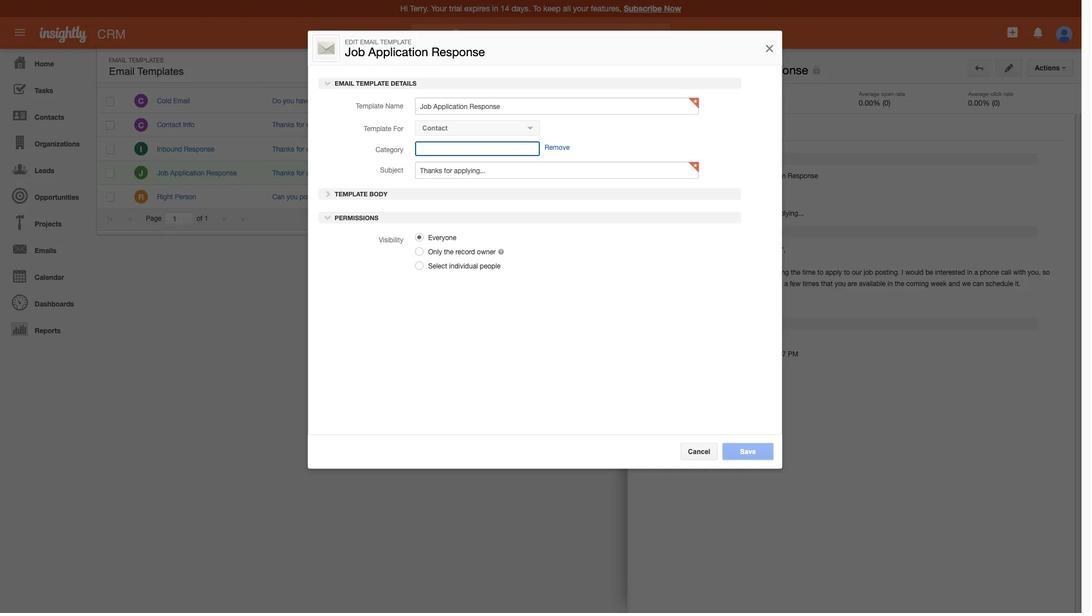 Task type: describe. For each thing, give the bounding box(es) containing it.
record permissions image
[[812, 63, 822, 77]]

c link for contact info
[[134, 118, 148, 132]]

terry turtle link for thanks for applying...
[[388, 169, 421, 177]]

contacts
[[35, 113, 64, 121]]

0% cell
[[695, 185, 781, 209]]

1 vertical spatial subject
[[704, 209, 727, 217]]

turtle for thanks for connecting
[[405, 121, 421, 129]]

for down contact
[[763, 209, 771, 217]]

2 horizontal spatial name
[[709, 172, 727, 180]]

Search this list... text field
[[645, 57, 773, 74]]

application inside edit email template job application response
[[369, 45, 428, 59]]

*|firstname|*,
[[745, 246, 786, 254]]

chevron down image
[[324, 214, 332, 222]]

thanks for contacting us. link
[[273, 145, 350, 153]]

thanks for contacting us.
[[273, 145, 350, 153]]

job application response dialog
[[308, 31, 783, 469]]

projects
[[35, 220, 62, 228]]

reports
[[35, 327, 61, 335]]

android app link
[[449, 268, 497, 276]]

right
[[157, 193, 173, 201]]

show sidebar image
[[935, 61, 943, 69]]

android app
[[459, 268, 497, 276]]

that
[[822, 280, 833, 288]]

person
[[175, 193, 196, 201]]

be
[[926, 268, 934, 276]]

emails link
[[3, 236, 91, 262]]

job inside edit email template job application response
[[345, 45, 365, 59]]

0 horizontal spatial in
[[888, 280, 893, 288]]

tasks link
[[3, 76, 91, 102]]

this record will only be visible to its creator and administrators. image
[[498, 248, 505, 256]]

1 horizontal spatial a
[[975, 268, 979, 276]]

name inside job application response dialog
[[386, 102, 404, 110]]

edit
[[345, 38, 359, 45]]

i link
[[134, 142, 148, 156]]

none field inside job application response dialog
[[415, 142, 540, 156]]

16-nov-23 3:07 pm for j
[[789, 169, 849, 177]]

terry turtle for thanks for contacting us.
[[388, 145, 421, 153]]

of
[[197, 215, 203, 223]]

data processing addendum
[[731, 268, 816, 276]]

click
[[991, 90, 1003, 97]]

r row
[[97, 185, 908, 209]]

average for average open rate 0.00% (0)
[[859, 90, 880, 97]]

android
[[459, 268, 483, 276]]

Name text field
[[415, 98, 699, 115]]

nov- for i
[[800, 145, 814, 153]]

(0) for average click rate 0.00% (0)
[[993, 98, 1001, 107]]

me
[[317, 193, 327, 201]]

available
[[860, 280, 886, 288]]

to left 'our'
[[844, 268, 851, 276]]

right person link
[[157, 193, 202, 201]]

info
[[183, 121, 195, 129]]

only the record owner
[[428, 248, 498, 256]]

1 horizontal spatial template for
[[688, 184, 727, 192]]

and
[[949, 280, 961, 288]]

time inside c row
[[313, 97, 326, 105]]

1 horizontal spatial thanks for applying...
[[739, 209, 804, 217]]

the up few
[[791, 268, 801, 276]]

with
[[1014, 268, 1027, 276]]

so
[[1043, 268, 1051, 276]]

save button
[[723, 443, 774, 460]]

row group containing c
[[97, 89, 908, 209]]

thanks for c
[[273, 121, 295, 129]]

would
[[906, 268, 924, 276]]

0 horizontal spatial a
[[785, 280, 788, 288]]

created date
[[789, 73, 832, 81]]

1 horizontal spatial for
[[717, 184, 727, 192]]

0 vertical spatial in
[[968, 268, 973, 276]]

job
[[864, 268, 874, 276]]

0 vertical spatial templates
[[129, 56, 164, 64]]

j row
[[97, 161, 908, 185]]

template for inside job application response dialog
[[364, 125, 404, 132]]

16- for i
[[789, 145, 800, 153]]

sales cell for c
[[495, 89, 580, 113]]

blog
[[402, 268, 416, 276]]

2 vertical spatial 16-nov-23 3:07 pm
[[739, 350, 799, 358]]

details inside job application response dialog
[[391, 80, 417, 87]]

remove link
[[545, 143, 570, 151]]

job up contact
[[739, 172, 750, 180]]

home
[[35, 60, 54, 68]]

sales for r
[[506, 193, 522, 201]]

you for can
[[287, 193, 298, 201]]

addendum
[[783, 268, 816, 276]]

for for j
[[297, 169, 305, 177]]

contact inside button
[[423, 124, 448, 132]]

1 vertical spatial hiring
[[739, 197, 757, 205]]

2 c row from the top
[[97, 113, 908, 137]]

sales for i
[[506, 145, 522, 153]]

terry turtle for thanks for applying...
[[388, 169, 421, 177]]

crm
[[97, 27, 126, 41]]

0%
[[706, 193, 716, 201]]

apply
[[826, 268, 843, 276]]

16- for j
[[789, 169, 800, 177]]

nov- for j
[[800, 169, 814, 177]]

reports link
[[3, 316, 91, 343]]

template type
[[588, 73, 635, 81]]

open
[[703, 73, 721, 81]]

23 for j
[[814, 169, 822, 177]]

do you have time to connect? link
[[273, 97, 364, 105]]

email inside c row
[[173, 97, 190, 105]]

email template details inside job application response dialog
[[333, 80, 417, 87]]

average for average click rate 0.00% (0)
[[969, 90, 990, 97]]

pm for j
[[839, 169, 849, 177]]

phone
[[981, 268, 1000, 276]]

response inside i row
[[184, 145, 215, 153]]

select individual people
[[427, 262, 501, 270]]

leads
[[35, 166, 54, 174]]

cancel
[[688, 448, 711, 456]]

c link for cold email
[[134, 94, 148, 108]]

terry for thanks for applying...
[[388, 169, 403, 177]]

point
[[300, 193, 315, 201]]

job application response up contact
[[739, 172, 819, 180]]

contact cell
[[580, 185, 695, 209]]

for inside the "thanks for taking the time to apply to our job posting. i would be interested in a phone call with you, so please suggest a few times that you are available in the coming week and we can schedule it."
[[761, 268, 769, 276]]

leads link
[[3, 156, 91, 182]]

email template categories
[[916, 103, 1012, 110]]

for inside job application response dialog
[[394, 125, 404, 132]]

calendar link
[[3, 262, 91, 289]]

1 vertical spatial details
[[713, 155, 739, 163]]

do
[[273, 97, 281, 105]]

opportunities link
[[3, 182, 91, 209]]

sales cell for r
[[495, 185, 580, 209]]

to up that
[[818, 268, 824, 276]]

owner
[[477, 248, 496, 256]]

lead
[[589, 97, 604, 105]]

cancel button
[[681, 443, 718, 460]]

0.00% for average open rate 0.00% (0)
[[859, 98, 881, 107]]

api
[[427, 268, 438, 276]]

few
[[790, 280, 801, 288]]

suggest
[[759, 280, 783, 288]]

actions button
[[1028, 60, 1074, 77]]

the inside job application response dialog
[[444, 248, 454, 256]]

hi
[[737, 246, 743, 254]]

all link
[[412, 24, 446, 45]]

email template image
[[639, 55, 661, 78]]

contact for contact info
[[157, 121, 181, 129]]

have
[[296, 97, 311, 105]]

terry turtle for do you have time to connect?
[[388, 97, 421, 105]]

the down posting.
[[895, 280, 905, 288]]

right person
[[157, 193, 196, 201]]

sales for c
[[506, 97, 522, 105]]

turtle for thanks for contacting us.
[[405, 145, 421, 153]]

navigation containing home
[[0, 49, 91, 343]]

call
[[1002, 268, 1012, 276]]

inbound response link
[[157, 145, 220, 153]]

category inside job application response dialog
[[376, 146, 404, 153]]

template inside edit email template job application response
[[380, 38, 412, 45]]

2 vertical spatial category
[[699, 197, 727, 205]]

Subject text field
[[415, 162, 699, 179]]

s
[[918, 134, 922, 142]]

date
[[816, 73, 832, 81]]

i inside the "thanks for taking the time to apply to our job posting. i would be interested in a phone call with you, so please suggest a few times that you are available in the coming week and we can schedule it."
[[902, 268, 904, 276]]

2 vertical spatial pm
[[789, 350, 799, 358]]

0.00% for average click rate 0.00% (0)
[[969, 98, 991, 107]]

cold email link
[[157, 97, 196, 105]]

new
[[969, 61, 983, 69]]

person?
[[363, 193, 388, 201]]

for for c
[[297, 121, 305, 129]]

organizations
[[35, 140, 80, 148]]

3:07 for j
[[824, 169, 837, 177]]

for for i
[[297, 145, 305, 153]]

Search all data.... text field
[[446, 24, 670, 44]]



Task type: locate. For each thing, give the bounding box(es) containing it.
email template details up connect?
[[333, 80, 417, 87]]

close image
[[764, 41, 776, 55]]

terry turtle link for thanks for connecting
[[388, 121, 421, 129]]

for inside j row
[[297, 169, 305, 177]]

open rate
[[703, 73, 738, 81]]

16-nov-23 3:07 pm inside i row
[[789, 145, 849, 153]]

1 vertical spatial c
[[138, 120, 144, 130]]

time
[[313, 97, 326, 105], [803, 268, 816, 276]]

4 terry from the top
[[388, 169, 403, 177]]

applying... inside j row
[[307, 169, 338, 177]]

1 vertical spatial 3:07
[[824, 169, 837, 177]]

1 horizontal spatial template name
[[680, 172, 727, 180]]

0 horizontal spatial i
[[140, 144, 142, 154]]

0 vertical spatial hiring
[[932, 149, 950, 157]]

terry inside 'r' "row"
[[388, 193, 403, 201]]

you,
[[1028, 268, 1041, 276]]

thanks inside c row
[[273, 121, 295, 129]]

the right chevron right image
[[336, 193, 346, 201]]

0 horizontal spatial template for
[[364, 125, 404, 132]]

thanks inside j row
[[273, 169, 295, 177]]

c link
[[134, 94, 148, 108], [134, 118, 148, 132]]

general
[[506, 121, 529, 129]]

thanks inside the "thanks for taking the time to apply to our job posting. i would be interested in a phone call with you, so please suggest a few times that you are available in the coming week and we can schedule it."
[[737, 268, 759, 276]]

(0) down the "click"
[[993, 98, 1001, 107]]

16-nov-23 3:07 pm inside j row
[[789, 169, 849, 177]]

cold email
[[157, 97, 190, 105]]

job application response link
[[157, 169, 243, 177]]

c row
[[97, 89, 908, 113], [97, 113, 908, 137]]

1
[[204, 215, 208, 223]]

4 terry turtle from the top
[[388, 169, 421, 177]]

recycle bin
[[927, 72, 970, 80]]

turtle inside j row
[[405, 169, 421, 177]]

thanks for applying... down contact
[[739, 209, 804, 217]]

1 vertical spatial for
[[717, 184, 727, 192]]

hi *|firstname|*,
[[737, 246, 786, 254]]

3:07 inside j row
[[824, 169, 837, 177]]

1 vertical spatial you
[[287, 193, 298, 201]]

template for
[[364, 125, 404, 132], [688, 184, 727, 192]]

cell
[[695, 89, 781, 113], [781, 89, 880, 113], [580, 113, 695, 137], [695, 113, 781, 137], [781, 113, 880, 137], [880, 113, 908, 137], [580, 137, 695, 161], [695, 137, 781, 161], [97, 161, 126, 185], [495, 161, 580, 185], [580, 161, 695, 185], [695, 161, 781, 185], [781, 185, 880, 209], [880, 185, 908, 209]]

average click rate 0.00% (0)
[[969, 90, 1014, 107]]

thanks for j
[[273, 169, 295, 177]]

api link
[[427, 268, 438, 276]]

1 vertical spatial time
[[803, 268, 816, 276]]

16-nov-23 3:07 pm cell
[[781, 137, 880, 161], [781, 161, 880, 185]]

(0) down open
[[883, 98, 891, 107]]

email inside edit email template job application response
[[360, 38, 379, 45]]

average left the "click"
[[969, 90, 990, 97]]

turtle for thanks for applying...
[[405, 169, 421, 177]]

rate
[[723, 73, 738, 81]]

i
[[140, 144, 142, 154], [902, 268, 904, 276]]

average inside average click rate 0.00% (0)
[[969, 90, 990, 97]]

thanks for connecting link
[[273, 121, 340, 129]]

data
[[731, 268, 745, 276]]

2 vertical spatial 23
[[764, 350, 771, 358]]

2 (0) from the left
[[993, 98, 1001, 107]]

nov- inside i row
[[800, 145, 814, 153]]

template name down owner
[[356, 102, 404, 110]]

2 terry turtle from the top
[[388, 121, 421, 129]]

sales down general
[[506, 145, 522, 153]]

template body
[[333, 190, 388, 198]]

2 vertical spatial you
[[835, 280, 846, 288]]

c link left cold
[[134, 94, 148, 108]]

0 vertical spatial subject
[[380, 166, 404, 174]]

to inside c row
[[328, 97, 334, 105]]

rate for average open rate 0.00% (0)
[[896, 90, 906, 97]]

sales cell down subject text field
[[495, 185, 580, 209]]

job application response inside j row
[[157, 169, 237, 177]]

1 horizontal spatial hiring
[[932, 149, 950, 157]]

sales down j row
[[506, 193, 522, 201]]

average left open
[[859, 90, 880, 97]]

3:07 inside i row
[[824, 145, 837, 153]]

2 c link from the top
[[134, 118, 148, 132]]

1 vertical spatial sales cell
[[495, 137, 580, 161]]

0 vertical spatial template name
[[356, 102, 404, 110]]

interested
[[936, 268, 966, 276]]

16- inside i row
[[789, 145, 800, 153]]

4 terry turtle link from the top
[[388, 169, 421, 177]]

hiring link
[[924, 149, 952, 158]]

contact
[[157, 121, 181, 129], [423, 124, 448, 132], [589, 193, 613, 201]]

bin
[[959, 72, 970, 80]]

pm for i
[[839, 145, 849, 153]]

sales cell for i
[[495, 137, 580, 161]]

row group
[[97, 89, 908, 209]]

1 horizontal spatial 0.00%
[[969, 98, 991, 107]]

2 vertical spatial name
[[709, 172, 727, 180]]

job application response down close image
[[669, 63, 809, 77]]

remove
[[545, 143, 570, 151]]

template name inside job application response dialog
[[356, 102, 404, 110]]

j link
[[134, 166, 148, 180]]

1 c link from the top
[[134, 94, 148, 108]]

i up j link
[[140, 144, 142, 154]]

2 horizontal spatial contact
[[589, 193, 613, 201]]

application
[[369, 45, 428, 59], [692, 63, 752, 77], [170, 169, 205, 177], [752, 172, 786, 180]]

terry for thanks for contacting us.
[[388, 145, 403, 153]]

to
[[328, 97, 334, 105], [328, 193, 335, 201], [818, 268, 824, 276], [844, 268, 851, 276]]

1 terry from the top
[[388, 97, 403, 105]]

time right have at top
[[313, 97, 326, 105]]

applying... up *|firstname|*,
[[773, 209, 804, 217]]

application inside j row
[[170, 169, 205, 177]]

1 vertical spatial 16-nov-23 3:07 pm
[[789, 169, 849, 177]]

thanks for applying...
[[273, 169, 338, 177], [739, 209, 804, 217]]

0 horizontal spatial for
[[394, 125, 404, 132]]

0 horizontal spatial name
[[157, 73, 176, 81]]

terry
[[388, 97, 403, 105], [388, 121, 403, 129], [388, 145, 403, 153], [388, 169, 403, 177], [388, 193, 403, 201]]

terry turtle link
[[388, 97, 421, 105], [388, 121, 421, 129], [388, 145, 421, 153], [388, 169, 421, 177], [388, 193, 421, 201]]

time up times
[[803, 268, 816, 276]]

1 sales cell from the top
[[495, 89, 580, 113]]

thanks down '0%' cell
[[739, 209, 761, 217]]

2 terry from the top
[[388, 121, 403, 129]]

you right do
[[283, 97, 294, 105]]

1 horizontal spatial subject
[[704, 209, 727, 217]]

0 horizontal spatial 0.00%
[[859, 98, 881, 107]]

1 horizontal spatial details
[[713, 155, 739, 163]]

1 terry turtle from the top
[[388, 97, 421, 105]]

contact info
[[157, 121, 195, 129]]

0 horizontal spatial average
[[859, 90, 880, 97]]

can
[[273, 193, 285, 201]]

a left few
[[785, 280, 788, 288]]

(0) inside average click rate 0.00% (0)
[[993, 98, 1001, 107]]

template for down owner
[[364, 125, 404, 132]]

None radio
[[415, 233, 424, 242]]

1 vertical spatial pm
[[839, 169, 849, 177]]

you left are
[[835, 280, 846, 288]]

1 (0) from the left
[[883, 98, 891, 107]]

1 horizontal spatial contact
[[423, 124, 448, 132]]

0 vertical spatial for
[[394, 125, 404, 132]]

None checkbox
[[106, 193, 114, 202]]

0 vertical spatial 3:07
[[824, 145, 837, 153]]

2 rate from the left
[[1004, 90, 1014, 97]]

1 0.00% from the left
[[859, 98, 881, 107]]

0 vertical spatial time
[[313, 97, 326, 105]]

(0) inside average open rate 0.00% (0)
[[883, 98, 891, 107]]

terry turtle for thanks for connecting
[[388, 121, 421, 129]]

posting.
[[876, 268, 900, 276]]

hiring down contact
[[739, 197, 757, 205]]

the right only at the top left
[[444, 248, 454, 256]]

0 vertical spatial pm
[[839, 145, 849, 153]]

we
[[963, 280, 971, 288]]

i left would
[[902, 268, 904, 276]]

1 rate from the left
[[896, 90, 906, 97]]

email template
[[669, 56, 720, 64]]

terry for do you have time to connect?
[[388, 97, 403, 105]]

pm inside j row
[[839, 169, 849, 177]]

terry turtle inside i row
[[388, 145, 421, 153]]

rate inside average click rate 0.00% (0)
[[1004, 90, 1014, 97]]

chevron right image
[[324, 190, 332, 198]]

1 vertical spatial c link
[[134, 118, 148, 132]]

subject inside job application response dialog
[[380, 166, 404, 174]]

2 horizontal spatial category
[[699, 197, 727, 205]]

1 horizontal spatial email template details
[[655, 155, 739, 163]]

0.00% inside average open rate 0.00% (0)
[[859, 98, 881, 107]]

you inside the "thanks for taking the time to apply to our job posting. i would be interested in a phone call with you, so please suggest a few times that you are available in the coming week and we can schedule it."
[[835, 280, 846, 288]]

email templates button
[[106, 63, 187, 80]]

for left contact
[[717, 184, 727, 192]]

template name up the 0%
[[680, 172, 727, 180]]

in down posting.
[[888, 280, 893, 288]]

0 horizontal spatial hiring
[[739, 197, 757, 205]]

none checkbox inside 'r' "row"
[[106, 193, 114, 202]]

for inside c row
[[297, 121, 305, 129]]

2 0.00% from the left
[[969, 98, 991, 107]]

to down chevron down image at the top of the page
[[328, 97, 334, 105]]

23 inside j row
[[814, 169, 822, 177]]

none radio inside job application response dialog
[[415, 233, 424, 242]]

to inside 'r' "row"
[[328, 193, 335, 201]]

terry inside j row
[[388, 169, 403, 177]]

emails
[[35, 247, 56, 255]]

c left cold
[[138, 96, 144, 106]]

0 horizontal spatial details
[[391, 80, 417, 87]]

2 16-nov-23 3:07 pm cell from the top
[[781, 161, 880, 185]]

contacts link
[[3, 102, 91, 129]]

dashboards link
[[3, 289, 91, 316]]

2 turtle from the top
[[405, 121, 421, 129]]

2 vertical spatial 3:07
[[773, 350, 787, 358]]

0 vertical spatial sales cell
[[495, 89, 580, 113]]

1 16-nov-23 3:07 pm cell from the top
[[781, 137, 880, 161]]

c up i link
[[138, 120, 144, 130]]

job inside j row
[[157, 169, 169, 177]]

sales cell up general
[[495, 89, 580, 113]]

23 inside i row
[[814, 145, 822, 153]]

inbound
[[157, 145, 182, 153]]

1 vertical spatial template name
[[680, 172, 727, 180]]

2 vertical spatial sales cell
[[495, 185, 580, 209]]

job up connect?
[[345, 45, 365, 59]]

0 vertical spatial i
[[140, 144, 142, 154]]

email template details up the 0%
[[655, 155, 739, 163]]

actions
[[1035, 64, 1062, 72]]

thanks up can
[[273, 169, 295, 177]]

rate for average click rate 0.00% (0)
[[1004, 90, 1014, 97]]

1 horizontal spatial name
[[386, 102, 404, 110]]

you inside 'r' "row"
[[287, 193, 298, 201]]

rate right the "click"
[[1004, 90, 1014, 97]]

3 terry turtle link from the top
[[388, 145, 421, 153]]

1 horizontal spatial (0)
[[993, 98, 1001, 107]]

general cell
[[495, 113, 580, 137]]

all
[[423, 30, 432, 39]]

1 vertical spatial nov-
[[800, 169, 814, 177]]

thanks for applying... up 'point'
[[273, 169, 338, 177]]

thanks inside i row
[[273, 145, 295, 153]]

0 vertical spatial template for
[[364, 125, 404, 132]]

contact info link
[[157, 121, 200, 129]]

navigation
[[0, 49, 91, 343]]

1 horizontal spatial rate
[[1004, 90, 1014, 97]]

terry turtle link for thanks for contacting us.
[[388, 145, 421, 153]]

1 vertical spatial email template details
[[655, 155, 739, 163]]

1 vertical spatial thanks for applying...
[[739, 209, 804, 217]]

1 vertical spatial a
[[785, 280, 788, 288]]

1 terry turtle link from the top
[[388, 97, 421, 105]]

0 vertical spatial c
[[138, 96, 144, 106]]

0 horizontal spatial (0)
[[883, 98, 891, 107]]

0.00% inside average click rate 0.00% (0)
[[969, 98, 991, 107]]

3 turtle from the top
[[405, 145, 421, 153]]

1 turtle from the top
[[405, 97, 421, 105]]

16-nov-23 3:07 pm for i
[[789, 145, 849, 153]]

thanks down do
[[273, 121, 295, 129]]

1 horizontal spatial i
[[902, 268, 904, 276]]

0 vertical spatial category
[[503, 73, 533, 81]]

you inside c row
[[283, 97, 294, 105]]

notifications image
[[1032, 26, 1046, 39]]

1 horizontal spatial in
[[968, 268, 973, 276]]

row
[[97, 66, 908, 88]]

name up cold
[[157, 73, 176, 81]]

sales cell
[[495, 89, 580, 113], [495, 137, 580, 161], [495, 185, 580, 209]]

0 vertical spatial a
[[975, 268, 979, 276]]

pm inside i row
[[839, 145, 849, 153]]

0 vertical spatial 16-nov-23 3:07 pm
[[789, 145, 849, 153]]

applying...
[[307, 169, 338, 177], [773, 209, 804, 217]]

None radio
[[415, 247, 424, 256], [415, 262, 424, 270], [415, 247, 424, 256], [415, 262, 424, 270]]

for up 'point'
[[297, 169, 305, 177]]

us.
[[341, 145, 350, 153]]

16- inside j row
[[789, 169, 800, 177]]

cold
[[157, 97, 171, 105]]

None field
[[415, 142, 540, 156]]

you right can
[[287, 193, 298, 201]]

r link
[[134, 190, 148, 204]]

home link
[[3, 49, 91, 76]]

0 horizontal spatial thanks for applying...
[[273, 169, 338, 177]]

16-nov-23 3:07 pm cell for j
[[781, 161, 880, 185]]

0 horizontal spatial email template details
[[333, 80, 417, 87]]

thanks for i
[[273, 145, 295, 153]]

name inside row
[[157, 73, 176, 81]]

hiring down sales link
[[932, 149, 950, 157]]

for down owner
[[394, 125, 404, 132]]

row containing name
[[97, 66, 908, 88]]

0 vertical spatial 23
[[814, 145, 822, 153]]

2 sales cell from the top
[[495, 137, 580, 161]]

0 vertical spatial nov-
[[800, 145, 814, 153]]

time inside the "thanks for taking the time to apply to our job posting. i would be interested in a phone call with you, so please suggest a few times that you are available in the coming week and we can schedule it."
[[803, 268, 816, 276]]

0 vertical spatial thanks for applying...
[[273, 169, 338, 177]]

i row
[[97, 137, 908, 161]]

0 horizontal spatial rate
[[896, 90, 906, 97]]

3 terry from the top
[[388, 145, 403, 153]]

a up can
[[975, 268, 979, 276]]

contact inside c row
[[157, 121, 181, 129]]

0 horizontal spatial time
[[313, 97, 326, 105]]

1 vertical spatial template for
[[688, 184, 727, 192]]

1 horizontal spatial average
[[969, 90, 990, 97]]

template inside row
[[588, 73, 618, 81]]

0 horizontal spatial category
[[376, 146, 404, 153]]

1 vertical spatial i
[[902, 268, 904, 276]]

rate right open
[[896, 90, 906, 97]]

are
[[848, 280, 858, 288]]

rate inside average open rate 0.00% (0)
[[896, 90, 906, 97]]

times
[[803, 280, 820, 288]]

0 vertical spatial 16-
[[789, 145, 800, 153]]

job right j link
[[157, 169, 169, 177]]

sales link
[[924, 134, 951, 143]]

terry turtle inside j row
[[388, 169, 421, 177]]

save
[[741, 448, 756, 456]]

owner
[[387, 73, 409, 81]]

to right me
[[328, 193, 335, 201]]

category inside row
[[503, 73, 533, 81]]

1 c from the top
[[138, 96, 144, 106]]

job right email template "image"
[[669, 63, 689, 77]]

chevron down image
[[324, 79, 332, 87]]

5 turtle from the top
[[405, 193, 421, 201]]

0 vertical spatial applying...
[[307, 169, 338, 177]]

refresh list image
[[786, 61, 797, 69]]

for inside i row
[[297, 145, 305, 153]]

0 horizontal spatial template name
[[356, 102, 404, 110]]

details up '0%' cell
[[713, 155, 739, 163]]

2 vertical spatial 16-
[[739, 350, 749, 358]]

1 vertical spatial name
[[386, 102, 404, 110]]

5 terry from the top
[[388, 193, 403, 201]]

1 vertical spatial templates
[[137, 66, 184, 77]]

nov- inside j row
[[800, 169, 814, 177]]

sales inside c row
[[506, 97, 522, 105]]

0.00%
[[859, 98, 881, 107], [969, 98, 991, 107]]

h
[[918, 149, 922, 157]]

job application response down inbound response link
[[157, 169, 237, 177]]

0 vertical spatial c link
[[134, 94, 148, 108]]

0 vertical spatial you
[[283, 97, 294, 105]]

turtle for do you have time to connect?
[[405, 97, 421, 105]]

details down edit email template job application response
[[391, 80, 417, 87]]

calendar
[[35, 273, 64, 281]]

sales cell up subject text field
[[495, 137, 580, 161]]

dashboards
[[35, 300, 74, 308]]

lead cell
[[580, 89, 695, 113]]

applying... up chevron right image
[[307, 169, 338, 177]]

response inside j row
[[207, 169, 237, 177]]

0 vertical spatial name
[[157, 73, 176, 81]]

for up the suggest
[[761, 268, 769, 276]]

turtle inside i row
[[405, 145, 421, 153]]

r
[[138, 192, 144, 202]]

1 horizontal spatial time
[[803, 268, 816, 276]]

contact inside cell
[[589, 193, 613, 201]]

recycle
[[927, 72, 957, 80]]

0 vertical spatial email template details
[[333, 80, 417, 87]]

can you point me to the right person? link
[[273, 193, 388, 201]]

sales inside 'r' "row"
[[506, 193, 522, 201]]

visibility
[[379, 236, 404, 244]]

c for contact info
[[138, 120, 144, 130]]

processing
[[747, 268, 781, 276]]

sales up general
[[506, 97, 522, 105]]

our
[[852, 268, 862, 276]]

terry turtle link for do you have time to connect?
[[388, 97, 421, 105]]

people
[[480, 262, 501, 270]]

3 sales cell from the top
[[495, 185, 580, 209]]

please
[[737, 280, 757, 288]]

for left connecting
[[297, 121, 305, 129]]

2 c from the top
[[138, 120, 144, 130]]

average inside average open rate 0.00% (0)
[[859, 90, 880, 97]]

thanks up thanks for applying... link
[[273, 145, 295, 153]]

0 horizontal spatial applying...
[[307, 169, 338, 177]]

in up the we
[[968, 268, 973, 276]]

1 average from the left
[[859, 90, 880, 97]]

template for up the 0%
[[688, 184, 727, 192]]

thanks
[[273, 121, 295, 129], [273, 145, 295, 153], [273, 169, 295, 177], [739, 209, 761, 217], [737, 268, 759, 276]]

opportunities
[[35, 193, 79, 201]]

the inside 'r' "row"
[[336, 193, 346, 201]]

edit email template job application response
[[345, 38, 485, 59]]

4 turtle from the top
[[405, 169, 421, 177]]

projects link
[[3, 209, 91, 236]]

5 terry turtle link from the top
[[388, 193, 421, 201]]

c for cold email
[[138, 96, 144, 106]]

0 horizontal spatial contact
[[157, 121, 181, 129]]

individual
[[449, 262, 478, 270]]

c row up j row
[[97, 113, 908, 137]]

thanks for applying... inside j row
[[273, 169, 338, 177]]

new email template
[[969, 61, 1035, 69]]

name down owner
[[386, 102, 404, 110]]

name up the 0%
[[709, 172, 727, 180]]

23 for i
[[814, 145, 822, 153]]

app
[[485, 268, 497, 276]]

body
[[370, 190, 388, 198]]

terry inside i row
[[388, 145, 403, 153]]

for left 'contacting'
[[297, 145, 305, 153]]

contact for contact cell
[[589, 193, 613, 201]]

i inside row
[[140, 144, 142, 154]]

terry for thanks for connecting
[[388, 121, 403, 129]]

thanks for applying... link
[[273, 169, 338, 177]]

inbound response
[[157, 145, 215, 153]]

permissions
[[333, 214, 379, 222]]

0 vertical spatial details
[[391, 80, 417, 87]]

c link up i link
[[134, 118, 148, 132]]

1 horizontal spatial category
[[503, 73, 533, 81]]

1 vertical spatial 23
[[814, 169, 822, 177]]

turtle inside 'r' "row"
[[405, 193, 421, 201]]

thanks for taking the time to apply to our job posting. i would be interested in a phone call with you, so please suggest a few times that you are available in the coming week and we can schedule it.
[[737, 268, 1051, 288]]

record
[[456, 248, 475, 256]]

(0) for average open rate 0.00% (0)
[[883, 98, 891, 107]]

2 terry turtle link from the top
[[388, 121, 421, 129]]

16-nov-23 3:07 pm cell for i
[[781, 137, 880, 161]]

3:07 for i
[[824, 145, 837, 153]]

23
[[814, 145, 822, 153], [814, 169, 822, 177], [764, 350, 771, 358]]

None checkbox
[[106, 72, 114, 81], [106, 97, 114, 106], [106, 121, 114, 130], [106, 145, 114, 154], [106, 169, 114, 178], [106, 72, 114, 81], [106, 97, 114, 106], [106, 121, 114, 130], [106, 145, 114, 154], [106, 169, 114, 178]]

sales inside i row
[[506, 145, 522, 153]]

2 average from the left
[[969, 90, 990, 97]]

thanks up please
[[737, 268, 759, 276]]

do you have time to connect?
[[273, 97, 364, 105]]

c row up general
[[97, 89, 908, 113]]

you for do
[[283, 97, 294, 105]]

response inside edit email template job application response
[[432, 45, 485, 59]]

subject down the 0%
[[704, 209, 727, 217]]

can you point me to the right person? terry turtle
[[273, 193, 421, 201]]

2 vertical spatial nov-
[[749, 350, 764, 358]]

1 vertical spatial 16-
[[789, 169, 800, 177]]

1 vertical spatial in
[[888, 280, 893, 288]]

1 c row from the top
[[97, 89, 908, 113]]

subject up body
[[380, 166, 404, 174]]

3 terry turtle from the top
[[388, 145, 421, 153]]

data processing addendum link
[[731, 268, 816, 276]]

sales up hiring link
[[932, 135, 948, 142]]

0 horizontal spatial subject
[[380, 166, 404, 174]]

1 horizontal spatial applying...
[[773, 209, 804, 217]]



Task type: vqa. For each thing, say whether or not it's contained in the screenshot.
Privacy
no



